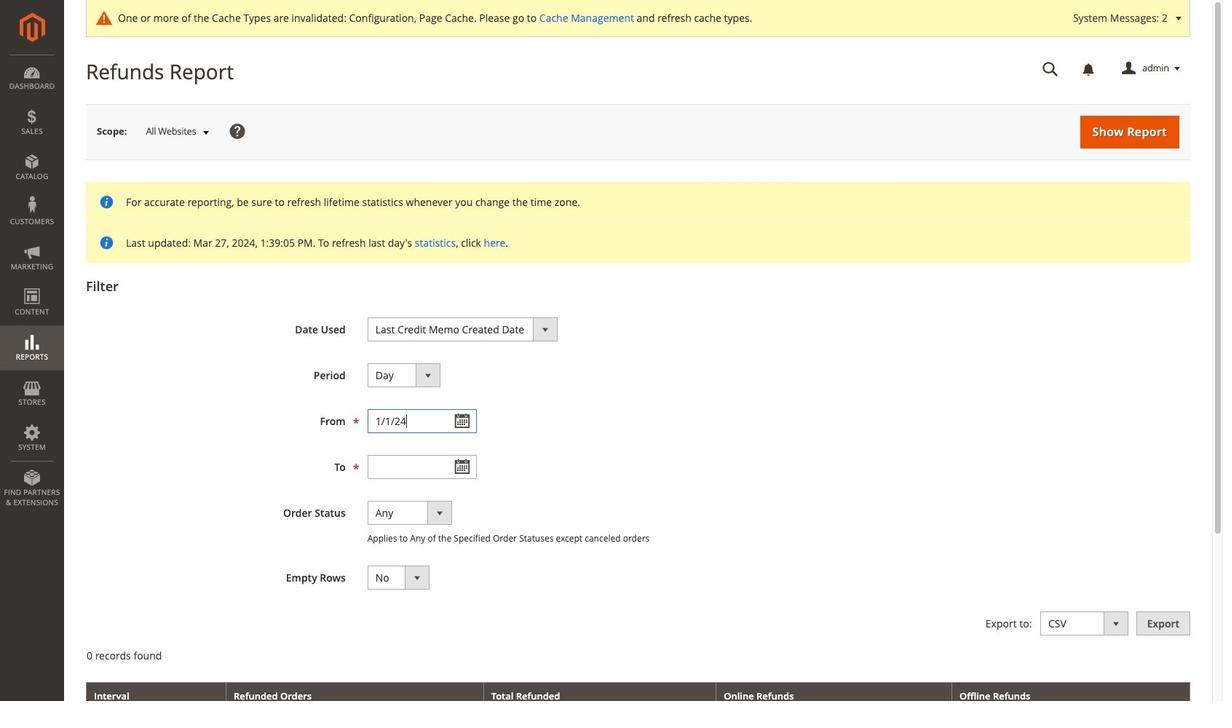 Task type: describe. For each thing, give the bounding box(es) containing it.
magento admin panel image
[[19, 12, 45, 42]]



Task type: locate. For each thing, give the bounding box(es) containing it.
None text field
[[1033, 56, 1069, 82]]

menu bar
[[0, 55, 64, 515]]

None text field
[[368, 409, 477, 433], [368, 455, 477, 479], [368, 409, 477, 433], [368, 455, 477, 479]]



